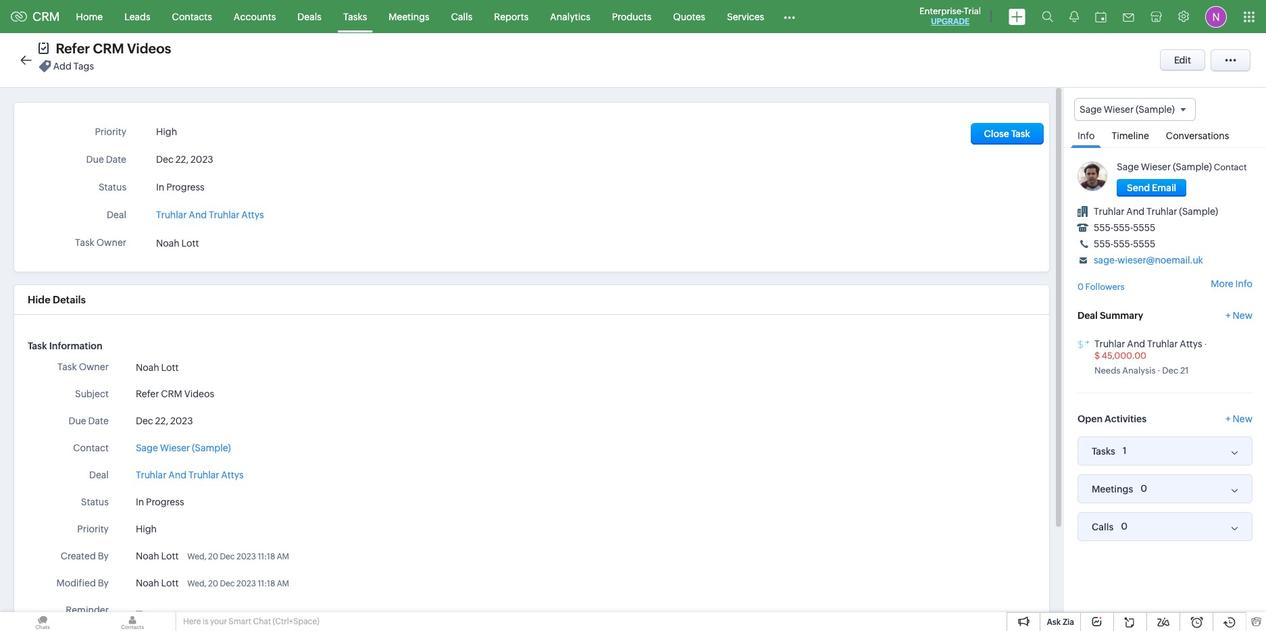 Task type: locate. For each thing, give the bounding box(es) containing it.
services
[[727, 11, 765, 22]]

1 am from the top
[[277, 552, 289, 562]]

0 horizontal spatial contact
[[73, 443, 109, 454]]

refer right subject
[[136, 389, 159, 400]]

1 horizontal spatial refer
[[136, 389, 159, 400]]

0 vertical spatial wed, 20 dec 2023 11:18 am
[[187, 552, 289, 562]]

status
[[99, 182, 126, 193], [81, 497, 109, 508]]

close task link
[[971, 123, 1044, 145]]

1 vertical spatial 11:18
[[258, 579, 275, 589]]

0 horizontal spatial meetings
[[389, 11, 430, 22]]

tags
[[73, 61, 94, 72]]

am for modified by
[[277, 579, 289, 589]]

0 vertical spatial crm
[[32, 9, 60, 24]]

1 vertical spatial contact
[[73, 443, 109, 454]]

tasks link
[[333, 0, 378, 33]]

tasks left 1
[[1092, 446, 1116, 457]]

555-555-5555 up sage-
[[1094, 239, 1156, 250]]

by right created
[[98, 551, 109, 562]]

task down task information
[[57, 362, 77, 372]]

2 am from the top
[[277, 579, 289, 589]]

2023
[[191, 154, 213, 165], [170, 416, 193, 427], [237, 552, 256, 562], [237, 579, 256, 589]]

chat
[[253, 617, 271, 627]]

1 vertical spatial by
[[98, 578, 109, 589]]

0 vertical spatial refer
[[56, 41, 90, 56]]

0
[[1078, 282, 1084, 292], [1141, 484, 1148, 494], [1122, 522, 1128, 532]]

2 vertical spatial crm
[[161, 389, 182, 400]]

1 vertical spatial wed, 20 dec 2023 11:18 am
[[187, 579, 289, 589]]

lott for task owner
[[161, 362, 179, 373]]

11:18 for modified by
[[258, 579, 275, 589]]

1 20 from the top
[[208, 552, 218, 562]]

chats image
[[0, 612, 85, 631]]

edit
[[1175, 55, 1192, 66]]

wieser@noemail.uk
[[1118, 255, 1204, 266]]

0 vertical spatial wieser
[[1104, 104, 1134, 115]]

0 horizontal spatial sage wieser (sample)
[[136, 443, 231, 454]]

1 vertical spatial truhlar and truhlar attys link
[[1095, 338, 1203, 349]]

truhlar and truhlar (sample) link
[[1094, 206, 1219, 217]]

0 vertical spatial 20
[[208, 552, 218, 562]]

0 horizontal spatial ·
[[1158, 366, 1161, 376]]

0 horizontal spatial info
[[1078, 131, 1095, 141]]

1 new from the top
[[1233, 310, 1253, 321]]

1 vertical spatial 555-555-5555
[[1094, 239, 1156, 250]]

1 + from the top
[[1226, 310, 1231, 321]]

0 vertical spatial truhlar and truhlar attys link
[[156, 206, 264, 220]]

0 vertical spatial dec 22, 2023
[[156, 154, 213, 165]]

search image
[[1042, 11, 1054, 22]]

0 vertical spatial high
[[156, 126, 177, 137]]

2 horizontal spatial 0
[[1141, 484, 1148, 494]]

analytics link
[[540, 0, 602, 33]]

0 vertical spatial meetings
[[389, 11, 430, 22]]

noah lott for modified by
[[136, 578, 179, 589]]

0 vertical spatial new
[[1233, 310, 1253, 321]]

info link
[[1071, 121, 1102, 148]]

1 vertical spatial 0
[[1141, 484, 1148, 494]]

info left timeline
[[1078, 131, 1095, 141]]

1 wed, from the top
[[187, 552, 207, 562]]

task
[[1012, 128, 1031, 139], [75, 237, 95, 248], [28, 341, 47, 352], [57, 362, 77, 372]]

0 horizontal spatial sage
[[136, 443, 158, 454]]

0 vertical spatial + new
[[1226, 310, 1253, 321]]

0 horizontal spatial in
[[136, 497, 144, 508]]

1 5555 from the top
[[1134, 223, 1156, 233]]

dec
[[156, 154, 174, 165], [1163, 366, 1179, 376], [136, 416, 153, 427], [220, 552, 235, 562], [220, 579, 235, 589]]

info right more
[[1236, 279, 1253, 290]]

0 vertical spatial 11:18
[[258, 552, 275, 562]]

in
[[156, 182, 164, 193], [136, 497, 144, 508]]

sage-wieser@noemail.uk
[[1094, 255, 1204, 266]]

contact down conversations
[[1215, 162, 1248, 173]]

dec 22, 2023
[[156, 154, 213, 165], [136, 416, 193, 427]]

hide
[[28, 294, 51, 306]]

refer up add tags
[[56, 41, 90, 56]]

2 horizontal spatial wieser
[[1142, 162, 1172, 173]]

1 horizontal spatial ·
[[1205, 339, 1208, 349]]

1 wed, 20 dec 2023 11:18 am from the top
[[187, 552, 289, 562]]

deal
[[107, 210, 126, 220], [1078, 310, 1098, 321], [89, 470, 109, 481]]

truhlar and truhlar attys
[[156, 210, 264, 220], [136, 470, 244, 481]]

task left information
[[28, 341, 47, 352]]

0 vertical spatial 22,
[[176, 154, 189, 165]]

2 wed, from the top
[[187, 579, 207, 589]]

0 horizontal spatial calls
[[451, 11, 473, 22]]

5555 up sage-wieser@noemail.uk
[[1134, 239, 1156, 250]]

0 vertical spatial deal
[[107, 210, 126, 220]]

(sample)
[[1136, 104, 1175, 115], [1174, 162, 1213, 173], [1180, 206, 1219, 217], [192, 443, 231, 454]]

1 vertical spatial meetings
[[1092, 484, 1134, 495]]

calls link
[[441, 0, 484, 33]]

sage-wieser@noemail.uk link
[[1094, 255, 1204, 266]]

needs
[[1095, 366, 1121, 376]]

sage-
[[1094, 255, 1118, 266]]

1 vertical spatial ·
[[1158, 366, 1161, 376]]

tasks right deals
[[343, 11, 367, 22]]

attys
[[242, 210, 264, 220], [1181, 338, 1203, 349], [221, 470, 244, 481]]

20
[[208, 552, 218, 562], [208, 579, 218, 589]]

profile image
[[1206, 6, 1228, 27]]

0 vertical spatial priority
[[95, 126, 126, 137]]

2 wed, 20 dec 2023 11:18 am from the top
[[187, 579, 289, 589]]

due
[[86, 154, 104, 165], [69, 416, 86, 427]]

2 5555 from the top
[[1134, 239, 1156, 250]]

0 vertical spatial truhlar and truhlar attys
[[156, 210, 264, 220]]

sage wieser (sample)
[[1080, 104, 1175, 115], [136, 443, 231, 454]]

0 horizontal spatial sage wieser (sample) link
[[136, 441, 231, 456]]

11:18
[[258, 552, 275, 562], [258, 579, 275, 589]]

0 vertical spatial +
[[1226, 310, 1231, 321]]

+
[[1226, 310, 1231, 321], [1226, 414, 1231, 425]]

contact down subject
[[73, 443, 109, 454]]

1 horizontal spatial wieser
[[1104, 104, 1134, 115]]

0 vertical spatial due
[[86, 154, 104, 165]]

deal for bottom truhlar and truhlar attys link
[[89, 470, 109, 481]]

1 horizontal spatial tasks
[[1092, 446, 1116, 457]]

1 vertical spatial high
[[136, 524, 157, 535]]

555-555-5555
[[1094, 223, 1156, 233], [1094, 239, 1156, 250]]

0 vertical spatial sage wieser (sample)
[[1080, 104, 1175, 115]]

reports link
[[484, 0, 540, 33]]

1 horizontal spatial sage wieser (sample)
[[1080, 104, 1175, 115]]

products link
[[602, 0, 663, 33]]

ask
[[1047, 618, 1062, 627]]

add
[[53, 61, 72, 72]]

home
[[76, 11, 103, 22]]

1 vertical spatial 20
[[208, 579, 218, 589]]

1 horizontal spatial sage wieser (sample) link
[[1117, 162, 1213, 173]]

noah lott for created by
[[136, 551, 179, 562]]

1 vertical spatial videos
[[184, 389, 214, 400]]

0 vertical spatial ·
[[1205, 339, 1208, 349]]

and for truhlar and truhlar attys link to the top
[[189, 210, 207, 220]]

noah lott for task owner
[[136, 362, 179, 373]]

and
[[1127, 206, 1145, 217], [189, 210, 207, 220], [1128, 338, 1146, 349], [168, 470, 187, 481]]

calls
[[451, 11, 473, 22], [1092, 522, 1114, 533]]

1 vertical spatial am
[[277, 579, 289, 589]]

(ctrl+space)
[[273, 617, 320, 627]]

meetings left calls link
[[389, 11, 430, 22]]

·
[[1205, 339, 1208, 349], [1158, 366, 1161, 376]]

meetings down 1
[[1092, 484, 1134, 495]]

search element
[[1034, 0, 1062, 33]]

1 vertical spatial due
[[69, 416, 86, 427]]

truhlar and truhlar attys link
[[156, 206, 264, 220], [1095, 338, 1203, 349], [136, 468, 244, 483]]

1 vertical spatial refer crm videos
[[136, 389, 214, 400]]

by right modified
[[98, 578, 109, 589]]

leads
[[124, 11, 150, 22]]

2 vertical spatial wieser
[[160, 443, 190, 454]]

leads link
[[114, 0, 161, 33]]

more info link
[[1212, 279, 1253, 290]]

1 vertical spatial in progress
[[136, 497, 184, 508]]

dec inside truhlar and truhlar attys · $ 45,000.00 needs analysis · dec 21
[[1163, 366, 1179, 376]]

1 horizontal spatial 0
[[1122, 522, 1128, 532]]

1 horizontal spatial in
[[156, 182, 164, 193]]

task owner up details
[[75, 237, 126, 248]]

enterprise-
[[920, 6, 964, 16]]

0 horizontal spatial wieser
[[160, 443, 190, 454]]

date
[[106, 154, 126, 165], [88, 416, 109, 427]]

crm link
[[11, 9, 60, 24]]

0 vertical spatial 555-555-5555
[[1094, 223, 1156, 233]]

sage
[[1080, 104, 1103, 115], [1117, 162, 1140, 173], [136, 443, 158, 454]]

(sample) inside sage wieser (sample) field
[[1136, 104, 1175, 115]]

by
[[98, 551, 109, 562], [98, 578, 109, 589]]

0 horizontal spatial 22,
[[155, 416, 168, 427]]

2 horizontal spatial sage
[[1117, 162, 1140, 173]]

task owner down information
[[57, 362, 109, 372]]

upgrade
[[931, 17, 970, 26]]

+ new
[[1226, 310, 1253, 321], [1226, 414, 1253, 425]]

21
[[1181, 366, 1189, 376]]

crm
[[32, 9, 60, 24], [93, 41, 124, 56], [161, 389, 182, 400]]

noah for task owner
[[136, 362, 159, 373]]

0 for meetings
[[1141, 484, 1148, 494]]

2 by from the top
[[98, 578, 109, 589]]

wed, for created by
[[187, 552, 207, 562]]

0 horizontal spatial crm
[[32, 9, 60, 24]]

1 horizontal spatial calls
[[1092, 522, 1114, 533]]

info
[[1078, 131, 1095, 141], [1236, 279, 1253, 290]]

None button
[[1117, 179, 1187, 197]]

by for created by
[[98, 551, 109, 562]]

create menu element
[[1001, 0, 1034, 33]]

45,000.00
[[1102, 351, 1147, 361]]

2 + new from the top
[[1226, 414, 1253, 425]]

0 vertical spatial sage
[[1080, 104, 1103, 115]]

videos
[[127, 41, 171, 56], [184, 389, 214, 400]]

deals
[[298, 11, 322, 22]]

1 horizontal spatial 22,
[[176, 154, 189, 165]]

0 vertical spatial wed,
[[187, 552, 207, 562]]

1 vertical spatial owner
[[79, 362, 109, 372]]

more
[[1212, 279, 1234, 290]]

0 vertical spatial in
[[156, 182, 164, 193]]

contacts link
[[161, 0, 223, 33]]

due date
[[86, 154, 126, 165], [69, 416, 109, 427]]

profile element
[[1198, 0, 1236, 33]]

555-
[[1094, 223, 1114, 233], [1114, 223, 1134, 233], [1094, 239, 1114, 250], [1114, 239, 1134, 250]]

and inside truhlar and truhlar attys · $ 45,000.00 needs analysis · dec 21
[[1128, 338, 1146, 349]]

1 horizontal spatial sage
[[1080, 104, 1103, 115]]

1 vertical spatial info
[[1236, 279, 1253, 290]]

1 11:18 from the top
[[258, 552, 275, 562]]

modified by
[[56, 578, 109, 589]]

2 20 from the top
[[208, 579, 218, 589]]

am
[[277, 552, 289, 562], [277, 579, 289, 589]]

am for created by
[[277, 552, 289, 562]]

5555 down truhlar and truhlar (sample)
[[1134, 223, 1156, 233]]

0 vertical spatial calls
[[451, 11, 473, 22]]

2 11:18 from the top
[[258, 579, 275, 589]]

quotes
[[673, 11, 706, 22]]

noah
[[156, 238, 180, 249], [136, 362, 159, 373], [136, 551, 159, 562], [136, 578, 159, 589]]

wieser
[[1104, 104, 1134, 115], [1142, 162, 1172, 173], [160, 443, 190, 454]]

tasks
[[343, 11, 367, 22], [1092, 446, 1116, 457]]

reminder
[[66, 605, 109, 616]]

2 555-555-5555 from the top
[[1094, 239, 1156, 250]]

1 vertical spatial +
[[1226, 414, 1231, 425]]

1 vertical spatial crm
[[93, 41, 124, 56]]

owner
[[96, 237, 126, 248], [79, 362, 109, 372]]

0 vertical spatial tasks
[[343, 11, 367, 22]]

lott
[[182, 238, 199, 249], [161, 362, 179, 373], [161, 551, 179, 562], [161, 578, 179, 589]]

1 by from the top
[[98, 551, 109, 562]]

555-555-5555 down truhlar and truhlar (sample)
[[1094, 223, 1156, 233]]

2 + from the top
[[1226, 414, 1231, 425]]

signals image
[[1070, 11, 1080, 22]]

2 vertical spatial 0
[[1122, 522, 1128, 532]]



Task type: describe. For each thing, give the bounding box(es) containing it.
1 horizontal spatial videos
[[184, 389, 214, 400]]

and for bottom truhlar and truhlar attys link
[[168, 470, 187, 481]]

timeline link
[[1106, 121, 1157, 147]]

1 vertical spatial sage wieser (sample) link
[[136, 441, 231, 456]]

add tags
[[53, 61, 94, 72]]

close task
[[985, 128, 1031, 139]]

created
[[61, 551, 96, 562]]

products
[[612, 11, 652, 22]]

and for truhlar and truhlar (sample) link
[[1127, 206, 1145, 217]]

1 vertical spatial calls
[[1092, 522, 1114, 533]]

0 for calls
[[1122, 522, 1128, 532]]

hide details
[[28, 294, 86, 306]]

conversations link
[[1160, 121, 1237, 147]]

noah for modified by
[[136, 578, 159, 589]]

create menu image
[[1009, 8, 1026, 25]]

0 vertical spatial refer crm videos
[[56, 41, 171, 56]]

20 for created by
[[208, 552, 218, 562]]

1 vertical spatial sage
[[1117, 162, 1140, 173]]

hide details link
[[28, 294, 86, 306]]

+ new link
[[1226, 310, 1253, 328]]

Other Modules field
[[776, 6, 805, 27]]

truhlar and truhlar attys · $ 45,000.00 needs analysis · dec 21
[[1095, 338, 1208, 376]]

services link
[[717, 0, 776, 33]]

by for modified by
[[98, 578, 109, 589]]

0 horizontal spatial videos
[[127, 41, 171, 56]]

1 vertical spatial sage wieser (sample)
[[136, 443, 231, 454]]

1 vertical spatial status
[[81, 497, 109, 508]]

attys inside truhlar and truhlar attys · $ 45,000.00 needs analysis · dec 21
[[1181, 338, 1203, 349]]

2 vertical spatial attys
[[221, 470, 244, 481]]

1 vertical spatial task owner
[[57, 362, 109, 372]]

1 + new from the top
[[1226, 310, 1253, 321]]

signals element
[[1062, 0, 1088, 33]]

calendar image
[[1096, 11, 1107, 22]]

0 vertical spatial in progress
[[156, 182, 205, 193]]

0 vertical spatial sage wieser (sample) link
[[1117, 162, 1213, 173]]

11:18 for created by
[[258, 552, 275, 562]]

close
[[985, 128, 1010, 139]]

enterprise-trial upgrade
[[920, 6, 982, 26]]

1 vertical spatial priority
[[77, 524, 109, 535]]

1 vertical spatial refer
[[136, 389, 159, 400]]

contact inside sage wieser (sample) contact
[[1215, 162, 1248, 173]]

1 vertical spatial in
[[136, 497, 144, 508]]

0 vertical spatial status
[[99, 182, 126, 193]]

followers
[[1086, 282, 1125, 292]]

is
[[203, 617, 209, 627]]

reports
[[494, 11, 529, 22]]

trial
[[964, 6, 982, 16]]

2 new from the top
[[1233, 414, 1253, 425]]

mails element
[[1115, 1, 1143, 32]]

task right close
[[1012, 128, 1031, 139]]

task information
[[28, 341, 102, 352]]

zia
[[1063, 618, 1075, 627]]

timeline
[[1112, 131, 1150, 141]]

sage wieser (sample) contact
[[1117, 162, 1248, 173]]

2 vertical spatial truhlar and truhlar attys link
[[136, 468, 244, 483]]

1 vertical spatial 22,
[[155, 416, 168, 427]]

edit button
[[1161, 49, 1206, 71]]

0 vertical spatial 0
[[1078, 282, 1084, 292]]

2 vertical spatial sage
[[136, 443, 158, 454]]

quotes link
[[663, 0, 717, 33]]

wed, for modified by
[[187, 579, 207, 589]]

wieser inside field
[[1104, 104, 1134, 115]]

here is your smart chat (ctrl+space)
[[183, 617, 320, 627]]

details
[[53, 294, 86, 306]]

meetings link
[[378, 0, 441, 33]]

subject
[[75, 389, 109, 400]]

sage wieser (sample) inside field
[[1080, 104, 1175, 115]]

0 vertical spatial info
[[1078, 131, 1095, 141]]

your
[[210, 617, 227, 627]]

20 for modified by
[[208, 579, 218, 589]]

2 horizontal spatial crm
[[161, 389, 182, 400]]

Sage Wieser (Sample) field
[[1075, 98, 1196, 121]]

task up details
[[75, 237, 95, 248]]

0 vertical spatial progress
[[166, 182, 205, 193]]

1
[[1123, 446, 1127, 457]]

analytics
[[550, 11, 591, 22]]

0 vertical spatial owner
[[96, 237, 126, 248]]

open activities
[[1078, 414, 1147, 425]]

accounts link
[[223, 0, 287, 33]]

contacts image
[[90, 612, 175, 631]]

lott for created by
[[161, 551, 179, 562]]

analysis
[[1123, 366, 1156, 376]]

smart
[[229, 617, 251, 627]]

modified
[[56, 578, 96, 589]]

here
[[183, 617, 201, 627]]

information
[[49, 341, 102, 352]]

1 vertical spatial deal
[[1078, 310, 1098, 321]]

1 vertical spatial truhlar and truhlar attys
[[136, 470, 244, 481]]

0 horizontal spatial tasks
[[343, 11, 367, 22]]

deal for truhlar and truhlar attys link to the top
[[107, 210, 126, 220]]

wed, 20 dec 2023 11:18 am for modified by
[[187, 579, 289, 589]]

lott for modified by
[[161, 578, 179, 589]]

home link
[[65, 0, 114, 33]]

0 vertical spatial date
[[106, 154, 126, 165]]

summary
[[1100, 310, 1144, 321]]

contacts
[[172, 11, 212, 22]]

1 555-555-5555 from the top
[[1094, 223, 1156, 233]]

noah for created by
[[136, 551, 159, 562]]

more info
[[1212, 279, 1253, 290]]

0 followers
[[1078, 282, 1125, 292]]

$
[[1095, 351, 1101, 361]]

0 vertical spatial task owner
[[75, 237, 126, 248]]

mails image
[[1124, 13, 1135, 21]]

ask zia
[[1047, 618, 1075, 627]]

open
[[1078, 414, 1103, 425]]

truhlar and truhlar (sample)
[[1094, 206, 1219, 217]]

wed, 20 dec 2023 11:18 am for created by
[[187, 552, 289, 562]]

accounts
[[234, 11, 276, 22]]

0 horizontal spatial refer
[[56, 41, 90, 56]]

0 vertical spatial attys
[[242, 210, 264, 220]]

deals link
[[287, 0, 333, 33]]

1 vertical spatial tasks
[[1092, 446, 1116, 457]]

1 horizontal spatial meetings
[[1092, 484, 1134, 495]]

calls inside calls link
[[451, 11, 473, 22]]

created by
[[61, 551, 109, 562]]

1 vertical spatial date
[[88, 416, 109, 427]]

0 vertical spatial due date
[[86, 154, 126, 165]]

1 vertical spatial due date
[[69, 416, 109, 427]]

1 vertical spatial progress
[[146, 497, 184, 508]]

conversations
[[1167, 131, 1230, 141]]

activities
[[1105, 414, 1147, 425]]

sage inside field
[[1080, 104, 1103, 115]]

1 horizontal spatial info
[[1236, 279, 1253, 290]]

1 vertical spatial wieser
[[1142, 162, 1172, 173]]

deal summary
[[1078, 310, 1144, 321]]

1 vertical spatial dec 22, 2023
[[136, 416, 193, 427]]



Task type: vqa. For each thing, say whether or not it's contained in the screenshot.


